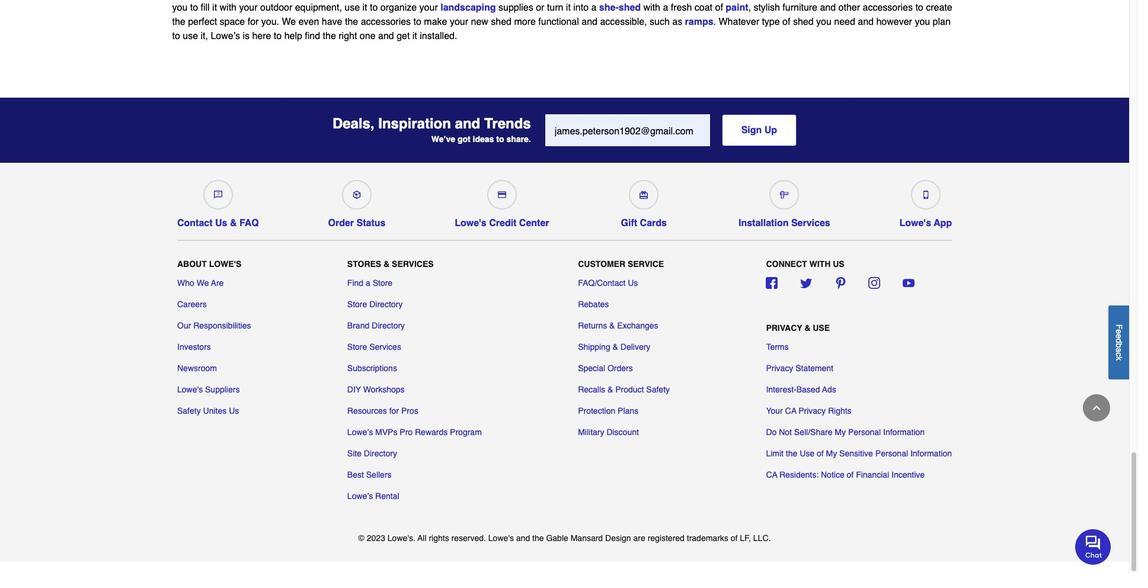 Task type: describe. For each thing, give the bounding box(es) containing it.
shipping & delivery link
[[578, 341, 650, 353]]

exchanges
[[617, 321, 658, 331]]

& left the "faq"
[[230, 218, 237, 229]]

& for returns & exchanges
[[609, 321, 615, 331]]

customer
[[578, 260, 625, 269]]

installation
[[739, 218, 789, 229]]

reserved.
[[451, 534, 486, 544]]

1 horizontal spatial us
[[229, 407, 239, 416]]

privacy for privacy statement
[[766, 364, 793, 373]]

best
[[347, 471, 364, 480]]

find a store
[[347, 279, 392, 288]]

more
[[514, 16, 536, 27]]

order
[[328, 218, 354, 229]]

it inside . whatever type of shed you need and however you plan to use it, lowe's is here to help find the right one and get it installed.
[[412, 31, 417, 41]]

lowe's right 'reserved.' on the bottom
[[488, 534, 514, 544]]

sign up
[[741, 125, 777, 136]]

gift
[[621, 218, 637, 229]]

and left get
[[378, 31, 394, 41]]

share.
[[506, 135, 531, 144]]

careers link
[[177, 299, 207, 311]]

1 e from the top
[[1114, 329, 1124, 334]]

special orders
[[578, 364, 633, 373]]

lf,
[[740, 534, 751, 544]]

ramps link
[[685, 16, 713, 27]]

lowe's suppliers
[[177, 385, 240, 395]]

chat invite button image
[[1075, 529, 1111, 565]]

2 e from the top
[[1114, 334, 1124, 339]]

paint link
[[726, 2, 748, 13]]

recalls & product safety link
[[578, 384, 670, 396]]

us for contact
[[215, 218, 227, 229]]

paint
[[726, 2, 748, 13]]

based
[[796, 385, 820, 395]]

youtube image
[[903, 277, 914, 289]]

ca residents: notice of financial incentive link
[[766, 470, 925, 481]]

newsroom link
[[177, 363, 217, 375]]

up
[[764, 125, 777, 136]]

make
[[424, 16, 447, 27]]

0 horizontal spatial accessories
[[361, 16, 411, 27]]

store inside 'link'
[[373, 279, 392, 288]]

lowe's for lowe's app
[[899, 218, 931, 229]]

0 vertical spatial accessories
[[863, 2, 913, 13]]

us for faq/contact
[[628, 279, 638, 288]]

statement
[[796, 364, 833, 373]]

trends
[[484, 115, 531, 132]]

chevron up image
[[1091, 402, 1102, 414]]

, stylish furniture and other accessories to create the perfect space for you. we even have the accessories to make your new shed more functional and accessible, such as
[[172, 2, 952, 27]]

1 vertical spatial we
[[197, 279, 209, 288]]

and right need
[[858, 16, 874, 27]]

lowe's for lowe's rental
[[347, 492, 373, 502]]

our
[[177, 321, 191, 331]]

sign
[[741, 125, 762, 136]]

Email Address email field
[[545, 114, 710, 146]]

& for stores & services
[[384, 260, 390, 269]]

f e e d b a c k button
[[1108, 306, 1129, 380]]

facebook image
[[766, 277, 778, 289]]

shed inside the , stylish furniture and other accessories to create the perfect space for you. we even have the accessories to make your new shed more functional and accessible, such as
[[491, 16, 511, 27]]

1 vertical spatial personal
[[875, 449, 908, 459]]

military discount
[[578, 428, 639, 437]]

and left the gable at the bottom left of the page
[[516, 534, 530, 544]]

furniture
[[783, 2, 817, 13]]

do
[[766, 428, 777, 437]]

installation services link
[[739, 175, 830, 229]]

twitter image
[[800, 277, 812, 289]]

workshops
[[363, 385, 405, 395]]

lowe's credit center
[[455, 218, 549, 229]]

whatever
[[719, 16, 759, 27]]

turn
[[547, 2, 563, 13]]

careers
[[177, 300, 207, 309]]

help
[[284, 31, 302, 41]]

1 you from the left
[[816, 16, 831, 27]]

gift cards
[[621, 218, 667, 229]]

do not sell/share my personal information
[[766, 428, 925, 437]]

instagram image
[[868, 277, 880, 289]]

rewards
[[415, 428, 448, 437]]

are
[[211, 279, 224, 288]]

deals, inspiration and trends we've got ideas to share.
[[332, 115, 531, 144]]

it,
[[201, 31, 208, 41]]

however
[[876, 16, 912, 27]]

2 you from the left
[[915, 16, 930, 27]]

& for privacy & use
[[804, 324, 810, 333]]

resources for pros
[[347, 407, 418, 416]]

rebates
[[578, 300, 609, 309]]

1 vertical spatial for
[[389, 407, 399, 416]]

and down landscaping supplies or turn it into a she-shed with a fresh coat of paint
[[582, 16, 597, 27]]

a right with
[[663, 2, 668, 13]]

fresh
[[671, 2, 692, 13]]

faq/contact us link
[[578, 277, 638, 289]]

landscaping link
[[440, 2, 496, 13]]

store for directory
[[347, 300, 367, 309]]

accessible,
[[600, 16, 647, 27]]

store directory link
[[347, 299, 403, 311]]

brand directory link
[[347, 320, 405, 332]]

connect
[[766, 260, 807, 269]]

©
[[358, 534, 364, 544]]

investors link
[[177, 341, 211, 353]]

service
[[628, 260, 664, 269]]

returns & exchanges link
[[578, 320, 658, 332]]

faq/contact us
[[578, 279, 638, 288]]

diy workshops link
[[347, 384, 405, 396]]

incentive
[[891, 471, 925, 480]]

status
[[357, 218, 386, 229]]

as
[[672, 16, 682, 27]]

0 horizontal spatial safety
[[177, 407, 201, 416]]

a inside 'link'
[[366, 279, 370, 288]]

the up the use at the left top
[[172, 16, 185, 27]]

cards
[[640, 218, 667, 229]]

landscaping supplies or turn it into a she-shed with a fresh coat of paint
[[440, 2, 748, 13]]

stylish
[[754, 2, 780, 13]]

shed inside . whatever type of shed you need and however you plan to use it, lowe's is here to help find the right one and get it installed.
[[793, 16, 814, 27]]

of up .
[[715, 2, 723, 13]]

have
[[322, 16, 342, 27]]

recalls
[[578, 385, 605, 395]]

mobile image
[[922, 191, 930, 199]]

pros
[[401, 407, 418, 416]]

returns & exchanges
[[578, 321, 658, 331]]

with
[[643, 2, 660, 13]]

center
[[519, 218, 549, 229]]

create
[[926, 2, 952, 13]]

rental
[[375, 492, 399, 502]]

gift card image
[[640, 191, 648, 199]]

lowe's inside . whatever type of shed you need and however you plan to use it, lowe's is here to help find the right one and get it installed.
[[211, 31, 240, 41]]

registered
[[648, 534, 685, 544]]

military discount link
[[578, 427, 639, 439]]

directory for store directory
[[369, 300, 403, 309]]

mvps
[[375, 428, 397, 437]]

site directory
[[347, 449, 397, 459]]

lowe's for lowe's credit center
[[455, 218, 486, 229]]

got
[[458, 135, 470, 144]]

into
[[573, 2, 589, 13]]

terms
[[766, 343, 789, 352]]

to left 'help'
[[274, 31, 282, 41]]

the right the 'limit' at the right bottom
[[786, 449, 797, 459]]

pinterest image
[[834, 277, 846, 289]]

order status
[[328, 218, 386, 229]]

our responsibilities
[[177, 321, 251, 331]]



Task type: locate. For each thing, give the bounding box(es) containing it.
directory down store directory "link" in the bottom of the page
[[372, 321, 405, 331]]

0 horizontal spatial for
[[248, 16, 259, 27]]

best sellers
[[347, 471, 392, 480]]

trademarks
[[687, 534, 728, 544]]

ca residents: notice of financial incentive
[[766, 471, 925, 480]]

directory for brand directory
[[372, 321, 405, 331]]

the left the gable at the bottom left of the page
[[532, 534, 544, 544]]

information inside limit the use of my sensitive personal information link
[[910, 449, 952, 459]]

of left lf,
[[731, 534, 738, 544]]

privacy inside privacy statement 'link'
[[766, 364, 793, 373]]

us right the contact
[[215, 218, 227, 229]]

of right notice at the bottom of page
[[847, 471, 854, 480]]

0 vertical spatial my
[[835, 428, 846, 437]]

& right recalls
[[608, 385, 613, 395]]

use down sell/share
[[800, 449, 814, 459]]

2 horizontal spatial shed
[[793, 16, 814, 27]]

0 vertical spatial privacy
[[766, 324, 802, 333]]

site
[[347, 449, 362, 459]]

of
[[715, 2, 723, 13], [782, 16, 790, 27], [817, 449, 824, 459], [847, 471, 854, 480], [731, 534, 738, 544]]

0 horizontal spatial shed
[[491, 16, 511, 27]]

product
[[615, 385, 644, 395]]

e
[[1114, 329, 1124, 334], [1114, 334, 1124, 339]]

use up "statement"
[[813, 324, 830, 333]]

resources
[[347, 407, 387, 416]]

0 vertical spatial directory
[[369, 300, 403, 309]]

and
[[820, 2, 836, 13], [582, 16, 597, 27], [858, 16, 874, 27], [378, 31, 394, 41], [455, 115, 480, 132], [516, 534, 530, 544]]

safety
[[646, 385, 670, 395], [177, 407, 201, 416]]

need
[[834, 16, 855, 27]]

it right get
[[412, 31, 417, 41]]

shed down furniture
[[793, 16, 814, 27]]

lowe's down newsroom
[[177, 385, 203, 395]]

0 vertical spatial we
[[282, 16, 296, 27]]

1 horizontal spatial you
[[915, 16, 930, 27]]

0 vertical spatial us
[[215, 218, 227, 229]]

lowe's up are
[[209, 260, 241, 269]]

1 horizontal spatial accessories
[[863, 2, 913, 13]]

get
[[397, 31, 410, 41]]

shipping
[[578, 343, 610, 352]]

0 horizontal spatial us
[[215, 218, 227, 229]]

1 horizontal spatial shed
[[619, 2, 641, 13]]

the inside . whatever type of shed you need and however you plan to use it, lowe's is here to help find the right one and get it installed.
[[323, 31, 336, 41]]

1 horizontal spatial ca
[[785, 407, 796, 416]]

of for residents:
[[847, 471, 854, 480]]

directory for site directory
[[364, 449, 397, 459]]

stores
[[347, 260, 381, 269]]

customer service
[[578, 260, 664, 269]]

0 horizontal spatial it
[[412, 31, 417, 41]]

1 horizontal spatial we
[[282, 16, 296, 27]]

services up connect with us
[[791, 218, 830, 229]]

2 vertical spatial services
[[369, 343, 401, 352]]

0 vertical spatial it
[[566, 2, 571, 13]]

responsibilities
[[193, 321, 251, 331]]

for inside the , stylish furniture and other accessories to create the perfect space for you. we even have the accessories to make your new shed more functional and accessible, such as
[[248, 16, 259, 27]]

with
[[809, 260, 831, 269]]

0 horizontal spatial you
[[816, 16, 831, 27]]

even
[[299, 16, 319, 27]]

c
[[1114, 353, 1124, 357]]

e up d
[[1114, 329, 1124, 334]]

gift cards link
[[618, 175, 669, 229]]

lowe's left app
[[899, 218, 931, 229]]

1 vertical spatial lowe's
[[347, 428, 373, 437]]

you left plan
[[915, 16, 930, 27]]

privacy inside your ca privacy rights link
[[798, 407, 826, 416]]

for up is
[[248, 16, 259, 27]]

credit
[[489, 218, 517, 229]]

services for store services
[[369, 343, 401, 352]]

1 horizontal spatial it
[[566, 2, 571, 13]]

terms link
[[766, 341, 789, 353]]

shipping & delivery
[[578, 343, 650, 352]]

1 vertical spatial it
[[412, 31, 417, 41]]

2 vertical spatial store
[[347, 343, 367, 352]]

lowe's for lowe's suppliers
[[177, 385, 203, 395]]

lowe's left credit
[[455, 218, 486, 229]]

to left create at the right of page
[[915, 2, 923, 13]]

of for whatever
[[782, 16, 790, 27]]

functional
[[538, 16, 579, 27]]

lowe's
[[211, 31, 240, 41], [347, 428, 373, 437], [347, 492, 373, 502]]

2 vertical spatial privacy
[[798, 407, 826, 416]]

about
[[177, 260, 207, 269]]

directory inside "link"
[[369, 300, 403, 309]]

customer care image
[[214, 191, 222, 199]]

dimensions image
[[780, 191, 789, 199]]

0 vertical spatial for
[[248, 16, 259, 27]]

2 horizontal spatial us
[[628, 279, 638, 288]]

a right find
[[366, 279, 370, 288]]

information inside do not sell/share my personal information link
[[883, 428, 925, 437]]

lowe's app link
[[899, 175, 952, 229]]

safety left unites
[[177, 407, 201, 416]]

we've
[[431, 135, 455, 144]]

brand directory
[[347, 321, 405, 331]]

lowe's app
[[899, 218, 952, 229]]

a up k
[[1114, 348, 1124, 353]]

of right type
[[782, 16, 790, 27]]

discount
[[607, 428, 639, 437]]

scroll to top element
[[1083, 395, 1110, 422]]

subscriptions
[[347, 364, 397, 373]]

0 vertical spatial personal
[[848, 428, 881, 437]]

and up the got
[[455, 115, 480, 132]]

we
[[282, 16, 296, 27], [197, 279, 209, 288]]

residents:
[[779, 471, 819, 480]]

0 horizontal spatial ca
[[766, 471, 777, 480]]

it left the 'into'
[[566, 2, 571, 13]]

store down stores & services
[[373, 279, 392, 288]]

ideas
[[473, 135, 494, 144]]

1 horizontal spatial safety
[[646, 385, 670, 395]]

. whatever type of shed you need and however you plan to use it, lowe's is here to help find the right one and get it installed.
[[172, 16, 951, 41]]

lowe's down best
[[347, 492, 373, 502]]

personal up limit the use of my sensitive personal information
[[848, 428, 881, 437]]

store down brand
[[347, 343, 367, 352]]

1 vertical spatial store
[[347, 300, 367, 309]]

a right the 'into'
[[591, 2, 597, 13]]

ca
[[785, 407, 796, 416], [766, 471, 777, 480]]

safety right product
[[646, 385, 670, 395]]

ads
[[822, 385, 836, 395]]

space
[[220, 16, 245, 27]]

my up notice at the bottom of page
[[826, 449, 837, 459]]

store for services
[[347, 343, 367, 352]]

other
[[838, 2, 860, 13]]

ca down the 'limit' at the right bottom
[[766, 471, 777, 480]]

such
[[650, 16, 670, 27]]

shed down supplies
[[491, 16, 511, 27]]

& right stores
[[384, 260, 390, 269]]

2 vertical spatial us
[[229, 407, 239, 416]]

us right unites
[[229, 407, 239, 416]]

not
[[779, 428, 792, 437]]

e up b
[[1114, 334, 1124, 339]]

the up right
[[345, 16, 358, 27]]

1 vertical spatial safety
[[177, 407, 201, 416]]

limit the use of my sensitive personal information link
[[766, 448, 952, 460]]

app
[[934, 218, 952, 229]]

0 vertical spatial ca
[[785, 407, 796, 416]]

personal up incentive
[[875, 449, 908, 459]]

deals,
[[332, 115, 374, 132]]

are
[[633, 534, 645, 544]]

who
[[177, 279, 194, 288]]

us
[[833, 260, 844, 269]]

1 vertical spatial services
[[392, 260, 434, 269]]

faq/contact
[[578, 279, 626, 288]]

shed up 'accessible,'
[[619, 2, 641, 13]]

pickup image
[[353, 191, 361, 199]]

is
[[243, 31, 250, 41]]

new
[[471, 16, 488, 27]]

& for recalls & product safety
[[608, 385, 613, 395]]

1 vertical spatial ca
[[766, 471, 777, 480]]

use for &
[[813, 324, 830, 333]]

of inside . whatever type of shed you need and however you plan to use it, lowe's is here to help find the right one and get it installed.
[[782, 16, 790, 27]]

connect with us
[[766, 260, 844, 269]]

0 horizontal spatial we
[[197, 279, 209, 288]]

program
[[450, 428, 482, 437]]

0 vertical spatial information
[[883, 428, 925, 437]]

us down customer service
[[628, 279, 638, 288]]

of for the
[[817, 449, 824, 459]]

for left the pros
[[389, 407, 399, 416]]

a inside button
[[1114, 348, 1124, 353]]

gable
[[546, 534, 568, 544]]

services down brand directory link
[[369, 343, 401, 352]]

to left make
[[413, 16, 421, 27]]

and left other
[[820, 2, 836, 13]]

we inside the , stylish furniture and other accessories to create the perfect space for you. we even have the accessories to make your new shed more functional and accessible, such as
[[282, 16, 296, 27]]

privacy up interest-
[[766, 364, 793, 373]]

0 vertical spatial services
[[791, 218, 830, 229]]

and inside the deals, inspiration and trends we've got ideas to share.
[[455, 115, 480, 132]]

privacy up sell/share
[[798, 407, 826, 416]]

ca right your
[[785, 407, 796, 416]]

privacy up terms link
[[766, 324, 802, 333]]

store services
[[347, 343, 401, 352]]

0 vertical spatial use
[[813, 324, 830, 333]]

stores & services
[[347, 260, 434, 269]]

best sellers link
[[347, 470, 392, 481]]

accessories up get
[[361, 16, 411, 27]]

directory up sellers
[[364, 449, 397, 459]]

lowe's up site
[[347, 428, 373, 437]]

1 vertical spatial use
[[800, 449, 814, 459]]

0 vertical spatial safety
[[646, 385, 670, 395]]

plan
[[933, 16, 951, 27]]

&
[[230, 218, 237, 229], [384, 260, 390, 269], [609, 321, 615, 331], [804, 324, 810, 333], [613, 343, 618, 352], [608, 385, 613, 395]]

perfect
[[188, 16, 217, 27]]

you left need
[[816, 16, 831, 27]]

of down sell/share
[[817, 449, 824, 459]]

directory up brand directory link
[[369, 300, 403, 309]]

lowe's down space
[[211, 31, 240, 41]]

& right returns
[[609, 321, 615, 331]]

& left delivery
[[613, 343, 618, 352]]

sign up form
[[545, 114, 797, 146]]

store directory
[[347, 300, 403, 309]]

limit
[[766, 449, 784, 459]]

unites
[[203, 407, 227, 416]]

pro
[[400, 428, 413, 437]]

privacy for privacy & use
[[766, 324, 802, 333]]

coat
[[695, 2, 712, 13]]

interest-
[[766, 385, 796, 395]]

special
[[578, 364, 605, 373]]

lowe's suppliers link
[[177, 384, 240, 396]]

1 vertical spatial my
[[826, 449, 837, 459]]

0 vertical spatial lowe's
[[211, 31, 240, 41]]

use
[[813, 324, 830, 333], [800, 449, 814, 459]]

& up "statement"
[[804, 324, 810, 333]]

we left are
[[197, 279, 209, 288]]

sell/share
[[794, 428, 832, 437]]

1 vertical spatial accessories
[[361, 16, 411, 27]]

suppliers
[[205, 385, 240, 395]]

use for the
[[800, 449, 814, 459]]

f
[[1114, 324, 1124, 330]]

1 vertical spatial us
[[628, 279, 638, 288]]

right
[[339, 31, 357, 41]]

to inside the deals, inspiration and trends we've got ideas to share.
[[496, 135, 504, 144]]

the down "have"
[[323, 31, 336, 41]]

to right the ideas
[[496, 135, 504, 144]]

0 vertical spatial store
[[373, 279, 392, 288]]

my down rights
[[835, 428, 846, 437]]

lowe's for lowe's mvps pro rewards program
[[347, 428, 373, 437]]

& for shipping & delivery
[[613, 343, 618, 352]]

services for installation services
[[791, 218, 830, 229]]

© 2023 lowe's. all rights reserved. lowe's and the gable mansard design are registered trademarks of lf, llc.
[[358, 534, 771, 544]]

store up brand
[[347, 300, 367, 309]]

2 vertical spatial lowe's
[[347, 492, 373, 502]]

1 horizontal spatial for
[[389, 407, 399, 416]]

the
[[172, 16, 185, 27], [345, 16, 358, 27], [323, 31, 336, 41], [786, 449, 797, 459], [532, 534, 544, 544]]

services up 'find a store' 'link'
[[392, 260, 434, 269]]

who we are link
[[177, 277, 224, 289]]

your
[[450, 16, 468, 27]]

installed.
[[420, 31, 457, 41]]

1 vertical spatial information
[[910, 449, 952, 459]]

accessories up however
[[863, 2, 913, 13]]

protection plans link
[[578, 405, 638, 417]]

to left the use at the left top
[[172, 31, 180, 41]]

1 vertical spatial directory
[[372, 321, 405, 331]]

2 vertical spatial directory
[[364, 449, 397, 459]]

credit card image
[[498, 191, 506, 199]]

store inside "link"
[[347, 300, 367, 309]]

1 vertical spatial privacy
[[766, 364, 793, 373]]

we up 'help'
[[282, 16, 296, 27]]



Task type: vqa. For each thing, say whether or not it's contained in the screenshot.
chevron right icon associated with Bathroom
no



